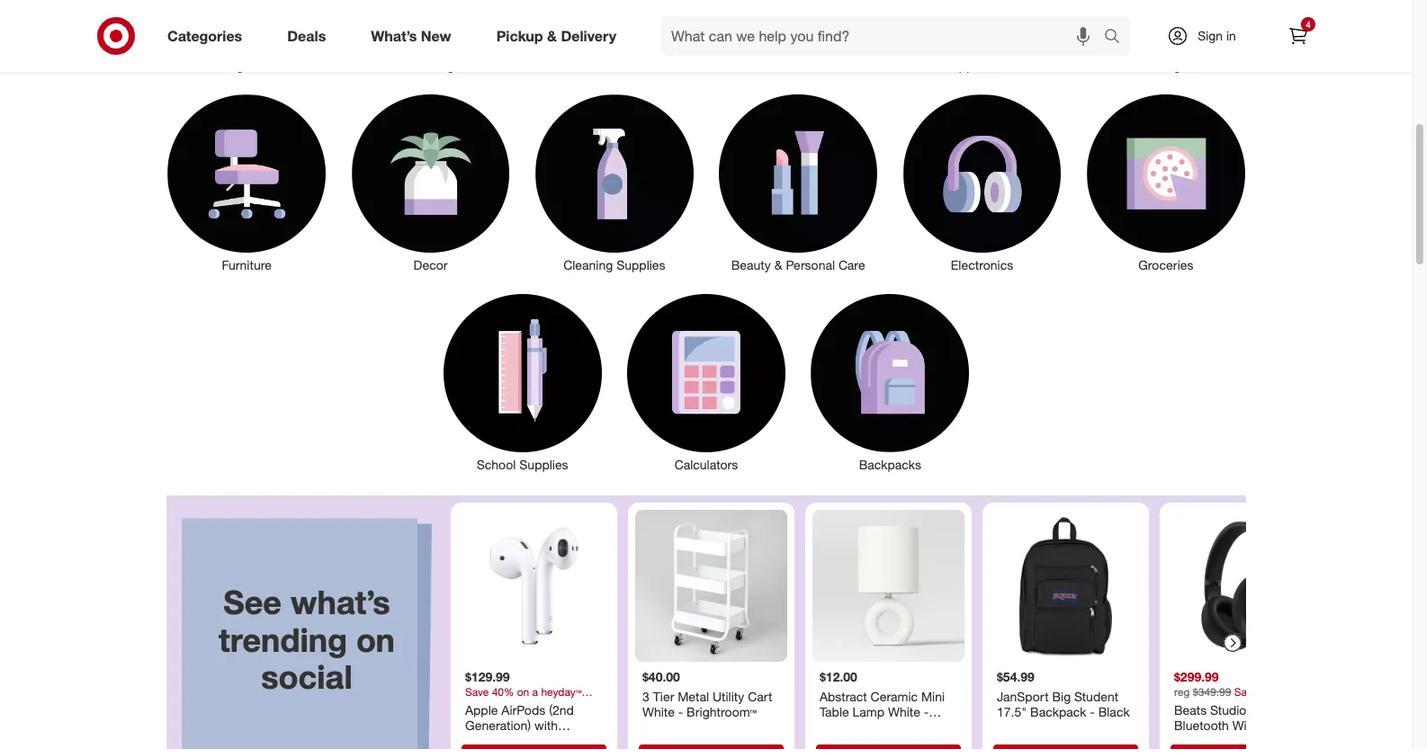 Task type: describe. For each thing, give the bounding box(es) containing it.
what's
[[291, 583, 390, 622]]

3
[[642, 689, 649, 704]]

calculators
[[675, 457, 738, 473]]

electronics link
[[890, 91, 1074, 274]]

$129.99
[[465, 670, 510, 685]]

see
[[223, 583, 282, 622]]

categories
[[167, 27, 242, 45]]

jansport big student 17.5" backpack - black image
[[990, 510, 1142, 662]]

deals inside deals link
[[287, 27, 326, 45]]

charging
[[465, 734, 516, 749]]

carousel region
[[166, 496, 1326, 749]]

college deals link
[[155, 0, 339, 75]]

3 tier metal utility cart white - brightroom™ image
[[635, 510, 787, 662]]

4 link
[[1279, 16, 1318, 56]]

sign in
[[1198, 28, 1236, 43]]

backpack
[[1030, 705, 1086, 720]]

lamp
[[853, 705, 885, 720]]

beats
[[1174, 702, 1207, 718]]

appliances
[[951, 58, 1013, 73]]

search button
[[1096, 16, 1139, 59]]

calculators link
[[614, 291, 798, 474]]

pro
[[1250, 702, 1269, 718]]

metal
[[678, 689, 709, 704]]

ceramic
[[871, 689, 918, 704]]

cart
[[748, 689, 772, 704]]

decor
[[413, 257, 448, 273]]

what's
[[371, 27, 417, 45]]

decor link
[[339, 91, 522, 274]]

delivery
[[561, 27, 616, 45]]

what's new link
[[356, 16, 474, 56]]

deals link
[[272, 16, 348, 56]]

pickup
[[496, 27, 543, 45]]

beauty & personal care
[[731, 257, 865, 273]]

storage
[[1144, 58, 1188, 73]]

mini
[[921, 689, 945, 704]]

electronics
[[951, 257, 1013, 273]]

case
[[520, 734, 549, 749]]

kitchen
[[777, 58, 820, 73]]

supplies for school supplies
[[519, 457, 568, 473]]

apple airpods (2nd generation) with charging case image
[[458, 510, 610, 662]]

bluetooth
[[1174, 718, 1229, 733]]

white for ceramic
[[888, 705, 920, 720]]

new
[[421, 27, 451, 45]]

$54.99
[[997, 670, 1035, 685]]

on
[[356, 621, 395, 659]]

black inside $299.99 reg $349.99 sale beats studio pro bluetooth wireless headphones - black
[[1258, 734, 1290, 749]]

$12.00
[[820, 670, 857, 685]]

care
[[838, 257, 865, 273]]

furniture link
[[155, 91, 339, 274]]

$299.99 reg $349.99 sale beats studio pro bluetooth wireless headphones - black
[[1174, 670, 1290, 749]]

& for beauty
[[774, 257, 782, 273]]

beauty
[[731, 257, 771, 273]]

personal
[[786, 257, 835, 273]]

- inside "$12.00 abstract ceramic mini table lamp white - threshold™"
[[924, 705, 929, 720]]

studio
[[1210, 702, 1246, 718]]

(2nd
[[549, 702, 574, 718]]

bath
[[601, 58, 628, 73]]

furniture
[[222, 257, 272, 273]]

backpacks
[[859, 457, 921, 473]]

threshold™
[[820, 720, 882, 736]]

$40.00
[[642, 670, 680, 685]]

search
[[1096, 28, 1139, 46]]

bedding link
[[339, 0, 522, 75]]

white for tier
[[642, 705, 675, 720]]

big
[[1052, 689, 1071, 704]]

- inside $54.99 jansport big student 17.5" backpack - black
[[1090, 705, 1095, 720]]

kitchen link
[[706, 0, 890, 75]]

college deals
[[208, 58, 286, 73]]

trending
[[219, 621, 347, 659]]

bath link
[[522, 0, 706, 75]]

student
[[1074, 689, 1119, 704]]



Task type: vqa. For each thing, say whether or not it's contained in the screenshot.
Black in $54.99 JanSport Big Student 17.5" Backpack - Black
yes



Task type: locate. For each thing, give the bounding box(es) containing it.
0 horizontal spatial white
[[642, 705, 675, 720]]

sign
[[1198, 28, 1223, 43]]

- inside $299.99 reg $349.99 sale beats studio pro bluetooth wireless headphones - black
[[1250, 734, 1255, 749]]

apple
[[465, 702, 498, 718]]

-
[[678, 705, 683, 720], [924, 705, 929, 720], [1090, 705, 1095, 720], [1250, 734, 1255, 749]]

4
[[1306, 19, 1311, 30]]

see what's trending on social
[[219, 583, 395, 697]]

1 vertical spatial supplies
[[519, 457, 568, 473]]

deals inside college deals link
[[254, 58, 286, 73]]

groceries link
[[1074, 91, 1258, 274]]

beats studio pro bluetooth wireless headphones - black image
[[1167, 510, 1319, 662]]

supplies for cleaning supplies
[[616, 257, 665, 273]]

& right beauty
[[774, 257, 782, 273]]

categories link
[[152, 16, 265, 56]]

black
[[1098, 705, 1130, 720], [1258, 734, 1290, 749]]

college
[[208, 58, 251, 73]]

storage link
[[1074, 0, 1258, 75]]

1 horizontal spatial &
[[774, 257, 782, 273]]

black down student on the right bottom
[[1098, 705, 1130, 720]]

airpods
[[501, 702, 546, 718]]

white inside the $40.00 3 tier metal utility cart white - brightroom™
[[642, 705, 675, 720]]

white down tier
[[642, 705, 675, 720]]

0 vertical spatial black
[[1098, 705, 1130, 720]]

2 white from the left
[[888, 705, 920, 720]]

abstract ceramic mini table lamp white - threshold™ image
[[812, 510, 965, 662]]

0 vertical spatial supplies
[[616, 257, 665, 273]]

white down ceramic
[[888, 705, 920, 720]]

1 vertical spatial &
[[774, 257, 782, 273]]

0 vertical spatial deals
[[287, 27, 326, 45]]

in
[[1226, 28, 1236, 43]]

- down wireless
[[1250, 734, 1255, 749]]

cleaning supplies
[[563, 257, 665, 273]]

white inside "$12.00 abstract ceramic mini table lamp white - threshold™"
[[888, 705, 920, 720]]

supplies
[[616, 257, 665, 273], [519, 457, 568, 473]]

& for pickup
[[547, 27, 557, 45]]

- down mini
[[924, 705, 929, 720]]

1 vertical spatial black
[[1258, 734, 1290, 749]]

tier
[[653, 689, 674, 704]]

0 vertical spatial &
[[547, 27, 557, 45]]

groceries
[[1138, 257, 1194, 273]]

&
[[547, 27, 557, 45], [774, 257, 782, 273]]

black down wireless
[[1258, 734, 1290, 749]]

appliances link
[[890, 0, 1074, 75]]

school
[[477, 457, 516, 473]]

deals right college
[[254, 58, 286, 73]]

deals
[[287, 27, 326, 45], [254, 58, 286, 73]]

apple airpods (2nd generation) with charging case
[[465, 702, 574, 749]]

1 horizontal spatial supplies
[[616, 257, 665, 273]]

0 horizontal spatial black
[[1098, 705, 1130, 720]]

$54.99 jansport big student 17.5" backpack - black
[[997, 670, 1130, 720]]

sale
[[1234, 685, 1255, 699]]

pickup & delivery link
[[481, 16, 639, 56]]

jansport
[[997, 689, 1049, 704]]

1 vertical spatial deals
[[254, 58, 286, 73]]

1 horizontal spatial white
[[888, 705, 920, 720]]

white
[[642, 705, 675, 720], [888, 705, 920, 720]]

beauty & personal care link
[[706, 91, 890, 274]]

cleaning
[[563, 257, 613, 273]]

social
[[261, 658, 352, 697]]

wireless
[[1232, 718, 1280, 733]]

backpacks link
[[798, 291, 982, 474]]

$299.99
[[1174, 670, 1219, 685]]

& right pickup
[[547, 27, 557, 45]]

what's new
[[371, 27, 451, 45]]

1 horizontal spatial deals
[[287, 27, 326, 45]]

generation)
[[465, 718, 531, 733]]

abstract
[[820, 689, 867, 704]]

utility
[[713, 689, 744, 704]]

17.5"
[[997, 705, 1027, 720]]

$349.99
[[1193, 685, 1231, 699]]

0 horizontal spatial supplies
[[519, 457, 568, 473]]

table
[[820, 705, 849, 720]]

supplies right the school
[[519, 457, 568, 473]]

- inside the $40.00 3 tier metal utility cart white - brightroom™
[[678, 705, 683, 720]]

school supplies link
[[431, 291, 614, 474]]

cleaning supplies link
[[522, 91, 706, 274]]

1 white from the left
[[642, 705, 675, 720]]

$12.00 abstract ceramic mini table lamp white - threshold™
[[820, 670, 945, 736]]

$40.00 3 tier metal utility cart white - brightroom™
[[642, 670, 772, 720]]

black inside $54.99 jansport big student 17.5" backpack - black
[[1098, 705, 1130, 720]]

0 horizontal spatial &
[[547, 27, 557, 45]]

- down student on the right bottom
[[1090, 705, 1095, 720]]

brightroom™
[[687, 705, 757, 720]]

reg
[[1174, 685, 1190, 699]]

- down metal
[[678, 705, 683, 720]]

sign in link
[[1152, 16, 1264, 56]]

deals left what's
[[287, 27, 326, 45]]

with
[[534, 718, 558, 733]]

What can we help you find? suggestions appear below search field
[[660, 16, 1108, 56]]

bedding
[[407, 58, 454, 73]]

0 horizontal spatial deals
[[254, 58, 286, 73]]

headphones
[[1174, 734, 1246, 749]]

pickup & delivery
[[496, 27, 616, 45]]

school supplies
[[477, 457, 568, 473]]

1 horizontal spatial black
[[1258, 734, 1290, 749]]

supplies right cleaning
[[616, 257, 665, 273]]



